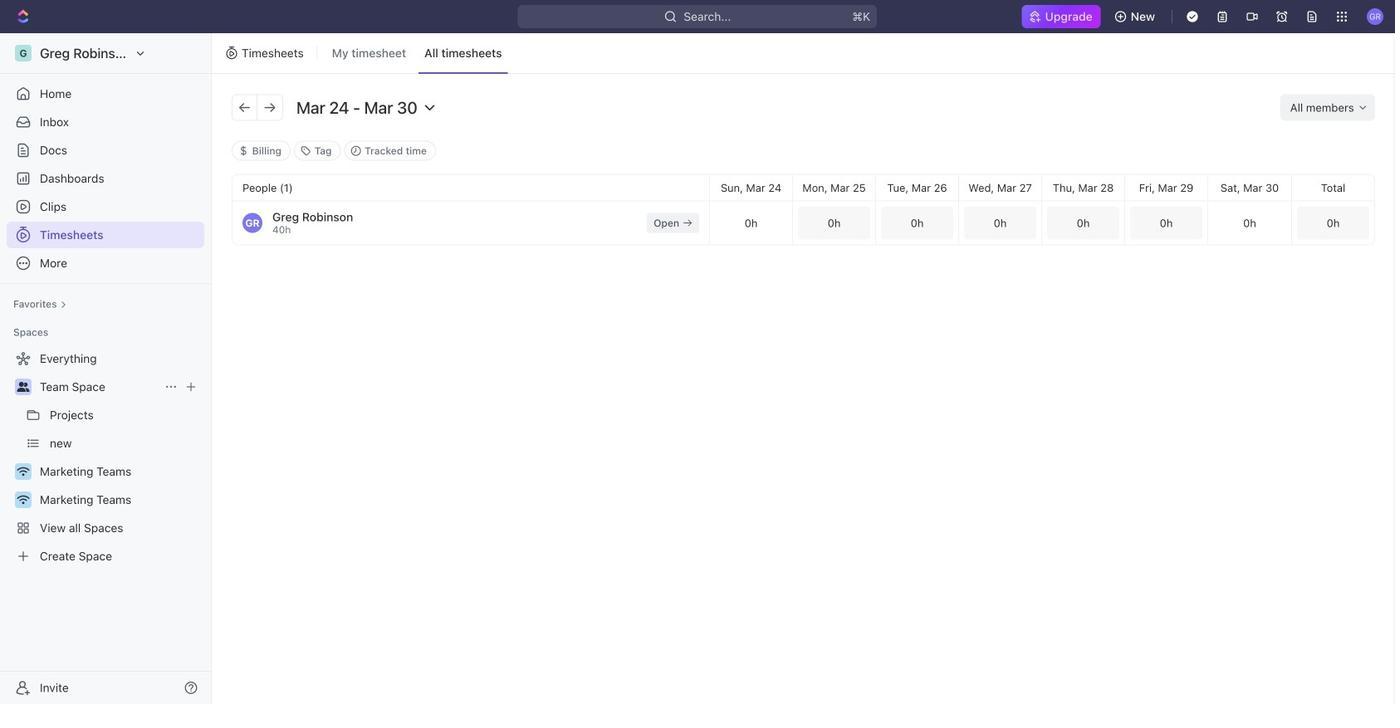 Task type: vqa. For each thing, say whether or not it's contained in the screenshot.
tree inside the Sidebar NAVIGATION
yes



Task type: describe. For each thing, give the bounding box(es) containing it.
tree inside sidebar navigation
[[7, 346, 204, 570]]

greg robinson's workspace, , element
[[15, 45, 32, 61]]

user group image
[[17, 382, 29, 392]]

sidebar navigation
[[0, 33, 215, 704]]



Task type: locate. For each thing, give the bounding box(es) containing it.
tree
[[7, 346, 204, 570]]

wifi image
[[17, 467, 29, 477]]

wifi image
[[17, 495, 29, 505]]

greg robinson, , element
[[243, 213, 263, 233]]



